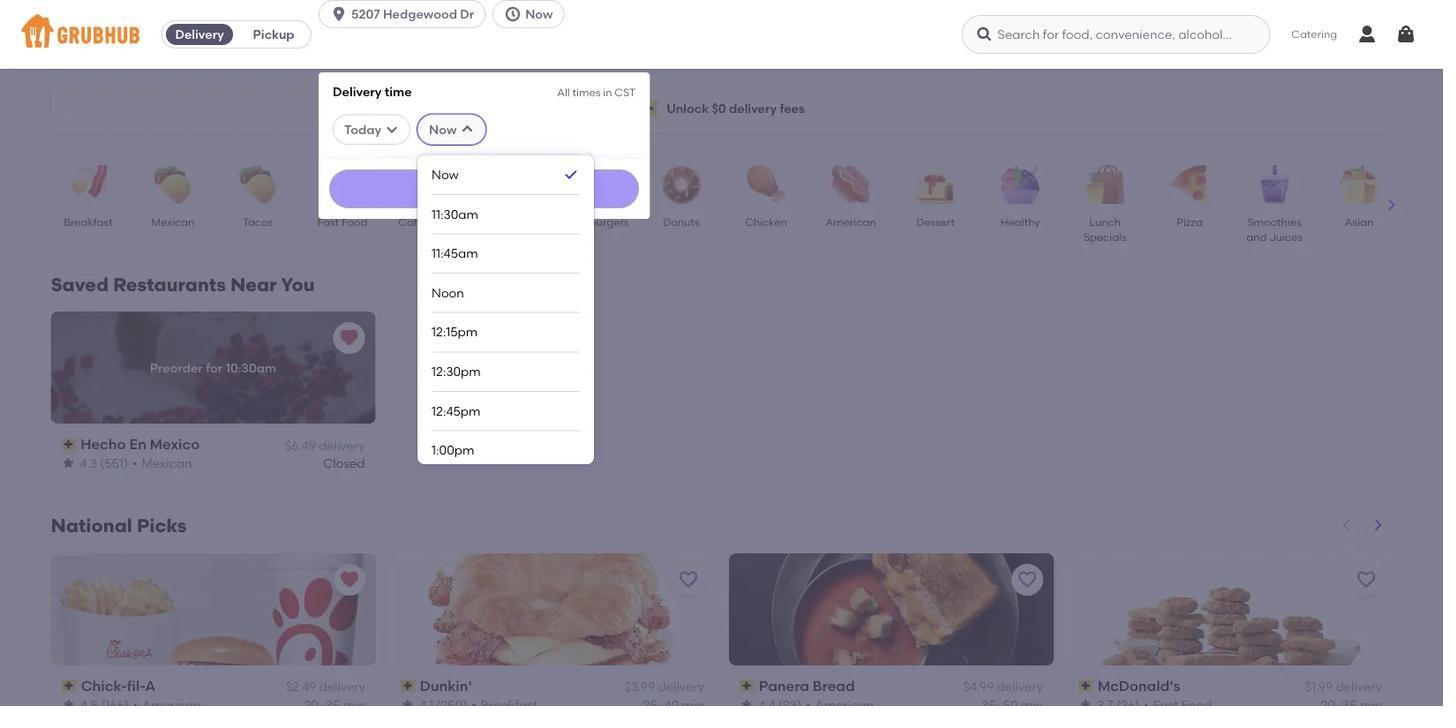 Task type: locate. For each thing, give the bounding box(es) containing it.
subscription pass image for mcdonald's
[[1078, 680, 1094, 692]]

1 vertical spatial and
[[1246, 231, 1267, 244]]

now up coffee and tea image
[[429, 122, 457, 137]]

1 saved restaurant button from the top
[[333, 322, 365, 354]]

mexican down mexican image
[[151, 215, 194, 228]]

0 vertical spatial delivery
[[175, 27, 224, 42]]

dessert image
[[904, 165, 966, 204]]

coffee
[[398, 215, 433, 228]]

delivery right $1.99
[[1336, 679, 1382, 694]]

chick-fil-a
[[80, 677, 155, 695]]

subscription pass image for panera bread
[[739, 680, 755, 692]]

1 subscription pass image from the left
[[61, 680, 77, 692]]

subscription pass image left chick-
[[61, 680, 77, 692]]

0 horizontal spatial save this restaurant button
[[672, 564, 704, 596]]

asian
[[1345, 215, 1373, 228]]

2 save this restaurant button from the left
[[1011, 564, 1043, 596]]

2 subscription pass image from the left
[[400, 680, 416, 692]]

saved restaurant button for chick-fil-a
[[333, 564, 365, 596]]

2 vertical spatial now
[[432, 167, 459, 182]]

0 horizontal spatial svg image
[[330, 5, 348, 23]]

and inside coffee and tea
[[435, 215, 456, 228]]

1 horizontal spatial svg image
[[504, 5, 522, 23]]

delivery time
[[333, 84, 412, 99]]

3 subscription pass image from the left
[[1078, 680, 1094, 692]]

svg image inside 5207 hedgewood dr button
[[330, 5, 348, 23]]

save this restaurant image for mcdonald's
[[1356, 569, 1377, 590]]

delivery right "$2.49"
[[319, 679, 365, 694]]

delivery for panera bread
[[997, 679, 1043, 694]]

now button
[[493, 0, 572, 28]]

1 save this restaurant button from the left
[[672, 564, 704, 596]]

saved restaurant button for hecho en mexico
[[333, 322, 365, 354]]

pizza image
[[1159, 165, 1220, 204]]

and down smoothies at right
[[1246, 231, 1267, 244]]

saved restaurant button
[[333, 322, 365, 354], [333, 564, 365, 596]]

star icon image for mcdonald's
[[1078, 698, 1092, 706]]

0 vertical spatial svg image
[[504, 5, 522, 23]]

subscription pass image left panera at the bottom right
[[739, 680, 755, 692]]

1 horizontal spatial subscription pass image
[[739, 680, 755, 692]]

0 horizontal spatial subscription pass image
[[61, 438, 77, 450]]

fil-
[[127, 677, 145, 695]]

pizza
[[1177, 215, 1202, 228]]

2 horizontal spatial subscription pass image
[[1078, 680, 1094, 692]]

save this restaurant button
[[672, 564, 704, 596], [1011, 564, 1043, 596], [1350, 564, 1382, 596]]

now up 11:30am
[[432, 167, 459, 182]]

svg image
[[330, 5, 348, 23], [976, 26, 993, 43], [460, 122, 474, 137]]

1 vertical spatial saved restaurant button
[[333, 564, 365, 596]]

0 vertical spatial svg image
[[330, 5, 348, 23]]

healthy image
[[989, 165, 1051, 204]]

closed
[[323, 456, 365, 471]]

1 horizontal spatial save this restaurant button
[[1011, 564, 1043, 596]]

and inside the smoothies and juices
[[1246, 231, 1267, 244]]

breakfast
[[63, 215, 112, 228]]

mexican
[[151, 215, 194, 228], [142, 456, 192, 471]]

food
[[341, 215, 367, 228]]

0 horizontal spatial and
[[435, 215, 456, 228]]

subscription pass image left 'hecho'
[[61, 438, 77, 450]]

11:30am
[[432, 206, 478, 221]]

now inside 'now' button
[[525, 7, 553, 22]]

2 horizontal spatial save this restaurant button
[[1350, 564, 1382, 596]]

chicken image
[[735, 165, 797, 204]]

delivery right the "$4.99"
[[997, 679, 1043, 694]]

2 saved restaurant button from the top
[[333, 564, 365, 596]]

save this restaurant image for panera bread
[[1017, 569, 1038, 590]]

$3.99
[[624, 679, 655, 694]]

0 vertical spatial saved restaurant button
[[333, 322, 365, 354]]

list box containing now
[[432, 155, 580, 706]]

0 horizontal spatial subscription pass image
[[61, 680, 77, 692]]

0 horizontal spatial delivery
[[175, 27, 224, 42]]

unlock
[[667, 101, 709, 116]]

save this restaurant image
[[1017, 569, 1038, 590], [1356, 569, 1377, 590]]

1 horizontal spatial svg image
[[460, 122, 474, 137]]

0 vertical spatial subscription pass image
[[61, 438, 77, 450]]

subscription pass image
[[61, 438, 77, 450], [739, 680, 755, 692]]

$2.49 delivery
[[286, 679, 365, 694]]

you
[[281, 274, 315, 296]]

main navigation navigation
[[0, 0, 1443, 706]]

12:15pm
[[432, 325, 478, 340]]

2 vertical spatial svg image
[[460, 122, 474, 137]]

national picks
[[51, 515, 187, 537]]

0 horizontal spatial save this restaurant image
[[1017, 569, 1038, 590]]

unlock $0 delivery fees
[[667, 101, 805, 116]]

1 horizontal spatial subscription pass image
[[400, 680, 416, 692]]

delivery for delivery
[[175, 27, 224, 42]]

delivery inside delivery button
[[175, 27, 224, 42]]

save this restaurant button for dunkin'
[[672, 564, 704, 596]]

coffee and tea
[[398, 215, 456, 244]]

tacos
[[242, 215, 272, 228]]

1:00pm
[[432, 443, 474, 458]]

2 horizontal spatial svg image
[[1396, 24, 1417, 45]]

1 horizontal spatial save this restaurant image
[[1356, 569, 1377, 590]]

fees
[[780, 101, 805, 116]]

delivery
[[729, 101, 777, 116], [319, 438, 365, 453], [319, 679, 365, 694], [658, 679, 704, 694], [997, 679, 1043, 694], [1336, 679, 1382, 694]]

0 horizontal spatial svg image
[[385, 122, 399, 137]]

american image
[[820, 165, 881, 204]]

noon
[[432, 285, 464, 300]]

0 vertical spatial now
[[525, 7, 553, 22]]

breakfast image
[[57, 165, 119, 204]]

4.3 (551)
[[80, 456, 128, 471]]

1 vertical spatial subscription pass image
[[739, 680, 755, 692]]

juices
[[1269, 231, 1302, 244]]

now
[[525, 7, 553, 22], [429, 122, 457, 137], [432, 167, 459, 182]]

delivery up today
[[333, 84, 382, 99]]

delivery for dunkin'
[[658, 679, 704, 694]]

star icon image for chick-fil-a
[[61, 698, 75, 706]]

$6.49
[[285, 438, 316, 453]]

10:30am
[[225, 360, 276, 375]]

$0
[[712, 101, 726, 116]]

0 vertical spatial and
[[435, 215, 456, 228]]

• mexican
[[132, 456, 192, 471]]

picks
[[137, 515, 187, 537]]

fast
[[317, 215, 339, 228]]

delivery
[[175, 27, 224, 42], [333, 84, 382, 99]]

4.3
[[80, 456, 97, 471]]

$1.99
[[1305, 679, 1333, 694]]

save this restaurant button for mcdonald's
[[1350, 564, 1382, 596]]

1 horizontal spatial delivery
[[333, 84, 382, 99]]

hecho en mexico
[[80, 436, 200, 453]]

1 vertical spatial svg image
[[1396, 24, 1417, 45]]

cst
[[615, 86, 636, 98]]

for
[[206, 360, 223, 375]]

delivery for delivery time
[[333, 84, 382, 99]]

hecho
[[80, 436, 126, 453]]

delivery for chick-fil-a
[[319, 679, 365, 694]]

3 save this restaurant button from the left
[[1350, 564, 1382, 596]]

•
[[132, 456, 137, 471]]

fast food image
[[311, 165, 373, 204]]

caret right icon image
[[1385, 198, 1399, 212], [1371, 518, 1386, 532]]

and
[[435, 215, 456, 228], [1246, 231, 1267, 244]]

1 horizontal spatial and
[[1246, 231, 1267, 244]]

subscription pass image
[[61, 680, 77, 692], [400, 680, 416, 692], [1078, 680, 1094, 692]]

$3.99 delivery
[[624, 679, 704, 694]]

0 vertical spatial mexican
[[151, 215, 194, 228]]

mexican down mexico
[[142, 456, 192, 471]]

in
[[603, 86, 612, 98]]

1 vertical spatial svg image
[[976, 26, 993, 43]]

2 horizontal spatial svg image
[[976, 26, 993, 43]]

list box
[[432, 155, 580, 706]]

star icon image for panera bread
[[739, 698, 753, 706]]

and up tea at top left
[[435, 215, 456, 228]]

now option
[[432, 155, 580, 195]]

svg image
[[504, 5, 522, 23], [1396, 24, 1417, 45], [385, 122, 399, 137]]

delivery left pickup button
[[175, 27, 224, 42]]

1 save this restaurant image from the left
[[1017, 569, 1038, 590]]

specials
[[1083, 231, 1126, 244]]

now right dr
[[525, 7, 553, 22]]

delivery up 'closed'
[[319, 438, 365, 453]]

2 save this restaurant image from the left
[[1356, 569, 1377, 590]]

update button
[[329, 169, 639, 208]]

saved restaurant image
[[339, 569, 360, 590]]

star icon image
[[61, 456, 75, 470], [61, 698, 75, 706], [400, 698, 414, 706], [739, 698, 753, 706], [1078, 698, 1092, 706]]

subscription pass image left mcdonald's
[[1078, 680, 1094, 692]]

1 vertical spatial delivery
[[333, 84, 382, 99]]

delivery right the $3.99
[[658, 679, 704, 694]]

subscription pass image left dunkin'
[[400, 680, 416, 692]]



Task type: vqa. For each thing, say whether or not it's contained in the screenshot.
right order
no



Task type: describe. For each thing, give the bounding box(es) containing it.
1 vertical spatial caret right icon image
[[1371, 518, 1386, 532]]

en
[[129, 436, 146, 453]]

lunch specials image
[[1074, 165, 1136, 204]]

national
[[51, 515, 132, 537]]

$4.99 delivery
[[963, 679, 1043, 694]]

11:45am
[[432, 246, 478, 261]]

subscription pass image for dunkin'
[[400, 680, 416, 692]]

subscription pass image for chick-fil-a
[[61, 680, 77, 692]]

a
[[145, 677, 155, 695]]

saved restaurant image
[[339, 328, 360, 349]]

delivery for mcdonald's
[[1336, 679, 1382, 694]]

hedgewood
[[383, 7, 457, 22]]

save this restaurant button for panera bread
[[1011, 564, 1043, 596]]

asian image
[[1328, 165, 1390, 204]]

smoothies
[[1247, 215, 1301, 228]]

list box inside main navigation navigation
[[432, 155, 580, 706]]

1 vertical spatial now
[[429, 122, 457, 137]]

5207
[[351, 7, 380, 22]]

$2.49
[[286, 679, 316, 694]]

$6.49 delivery
[[285, 438, 365, 453]]

mexican image
[[142, 165, 203, 204]]

check icon image
[[562, 166, 580, 184]]

smoothies and juices image
[[1243, 165, 1305, 204]]

$1.99 delivery
[[1305, 679, 1382, 694]]

mexico
[[150, 436, 200, 453]]

chicken
[[745, 215, 787, 228]]

save this restaurant image
[[678, 569, 699, 590]]

catering button
[[1279, 14, 1350, 54]]

and for coffee and tea
[[435, 215, 456, 228]]

donuts
[[663, 215, 699, 228]]

lunch
[[1089, 215, 1121, 228]]

near
[[230, 274, 277, 296]]

hamburgers image
[[565, 165, 627, 204]]

(551)
[[100, 456, 128, 471]]

american
[[825, 215, 876, 228]]

update
[[465, 182, 504, 195]]

now inside now option
[[432, 167, 459, 182]]

today
[[344, 122, 381, 137]]

all
[[557, 86, 570, 98]]

saved restaurants near you
[[51, 274, 315, 296]]

preorder for 10:30am
[[150, 360, 276, 375]]

dessert
[[916, 215, 955, 228]]

bread
[[812, 677, 855, 695]]

hamburgers
[[564, 215, 629, 228]]

1 vertical spatial mexican
[[142, 456, 192, 471]]

preorder
[[150, 360, 203, 375]]

0 vertical spatial caret right icon image
[[1385, 198, 1399, 212]]

dr
[[460, 7, 474, 22]]

dunkin'
[[419, 677, 472, 695]]

12:45pm
[[432, 403, 481, 418]]

saved
[[51, 274, 109, 296]]

all times in cst
[[557, 86, 636, 98]]

subscription pass image for hecho en mexico
[[61, 438, 77, 450]]

times
[[573, 86, 601, 98]]

coffee and tea image
[[396, 165, 458, 204]]

healthy
[[1000, 215, 1040, 228]]

5207 hedgewood dr button
[[319, 0, 493, 28]]

delivery for hecho en mexico
[[319, 438, 365, 453]]

mcdonald's
[[1097, 677, 1180, 695]]

2 vertical spatial svg image
[[385, 122, 399, 137]]

$4.99
[[963, 679, 994, 694]]

lunch specials
[[1083, 215, 1126, 244]]

star icon image for dunkin'
[[400, 698, 414, 706]]

fast food
[[317, 215, 367, 228]]

donuts image
[[650, 165, 712, 204]]

panera
[[758, 677, 809, 695]]

burritos image
[[481, 165, 542, 204]]

12:30pm
[[432, 364, 481, 379]]

pickup
[[253, 27, 295, 42]]

pickup button
[[237, 20, 311, 49]]

tea
[[418, 231, 436, 244]]

restaurants
[[113, 274, 226, 296]]

smoothies and juices
[[1246, 215, 1302, 244]]

panera bread
[[758, 677, 855, 695]]

caret left icon image
[[1340, 518, 1354, 532]]

chick-
[[80, 677, 127, 695]]

svg image inside 'now' button
[[504, 5, 522, 23]]

time
[[385, 84, 412, 99]]

catering
[[1292, 28, 1337, 40]]

delivery button
[[163, 20, 237, 49]]

and for smoothies and juices
[[1246, 231, 1267, 244]]

delivery right $0
[[729, 101, 777, 116]]

star icon image for hecho en mexico
[[61, 456, 75, 470]]

grubhub plus flag logo image
[[638, 100, 660, 117]]

tacos image
[[226, 165, 288, 204]]

5207 hedgewood dr
[[351, 7, 474, 22]]



